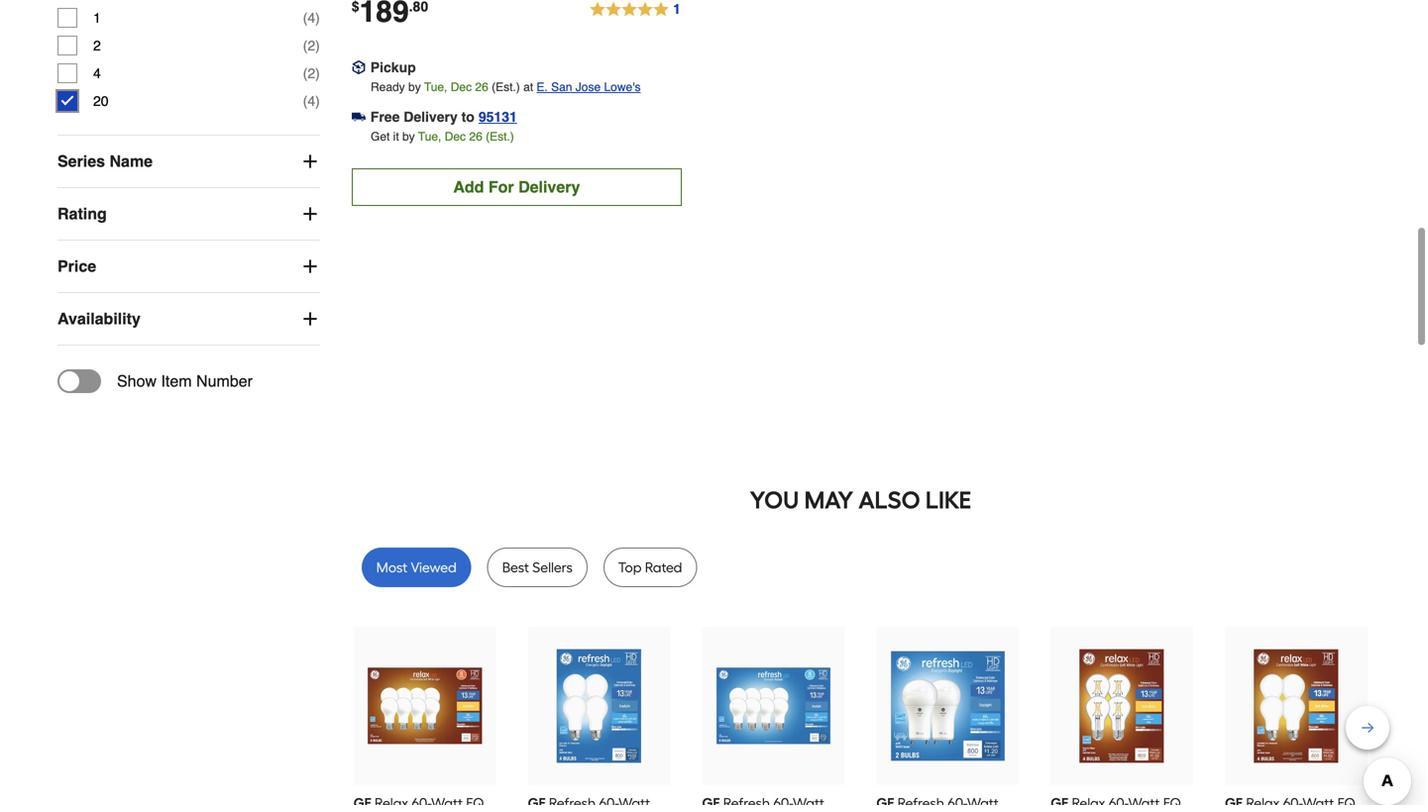 Task type: describe. For each thing, give the bounding box(es) containing it.
95131 button
[[479, 107, 517, 127]]

( for 4
[[303, 66, 308, 81]]

most viewed
[[376, 560, 457, 576]]

1 vertical spatial tue,
[[418, 130, 441, 144]]

ge refresh 60-watt eq a19 daylight gu24 pin base dimmable led light bulb (2-pack) image
[[891, 650, 1005, 764]]

most
[[376, 560, 407, 576]]

e. san jose lowe's button
[[537, 77, 641, 97]]

1 vertical spatial (est.)
[[486, 130, 514, 144]]

plus image for rating
[[300, 204, 320, 224]]

4 for 1
[[308, 10, 315, 26]]

get it by tue, dec 26 (est.)
[[371, 130, 514, 144]]

1 ge relax 60-watt eq a19 soft white medium base (e-26) dimmable led light bulb (4-pack) image from the left
[[1065, 650, 1179, 764]]

rating
[[57, 205, 107, 223]]

delivery inside button
[[518, 178, 580, 196]]

2 for 2
[[308, 38, 315, 54]]

number
[[196, 372, 253, 391]]

( for 20
[[303, 93, 308, 109]]

show
[[117, 372, 157, 391]]

( for 1
[[303, 10, 308, 26]]

ge refresh 60-watt eq a19 daylight medium base (e-26) dimmable led light bulb (4-pack) image
[[542, 650, 656, 764]]

top
[[618, 560, 642, 576]]

0 vertical spatial tue,
[[424, 80, 447, 94]]

availability
[[57, 310, 141, 328]]

may
[[804, 486, 854, 515]]

0 horizontal spatial 1
[[93, 10, 101, 26]]

pickup image
[[352, 61, 366, 74]]

jose
[[576, 80, 601, 94]]

truck filled image
[[352, 110, 366, 124]]

best
[[502, 560, 529, 576]]

sellers
[[533, 560, 573, 576]]

) for 20
[[315, 93, 320, 109]]

rating button
[[57, 188, 320, 240]]

free
[[371, 109, 400, 125]]

4 for 20
[[308, 93, 315, 109]]

availability button
[[57, 293, 320, 345]]

viewed
[[411, 560, 457, 576]]

e.
[[537, 80, 548, 94]]

plus image
[[300, 152, 320, 172]]

1 vertical spatial 4
[[93, 66, 101, 81]]

at
[[523, 80, 533, 94]]

2 ge relax 60-watt eq a19 soft white medium base (e-26) dimmable led light bulb (4-pack) image from the left
[[1240, 650, 1354, 764]]

1 inside 5 stars image
[[673, 1, 681, 17]]

ready
[[371, 80, 405, 94]]

plus image for price
[[300, 257, 320, 277]]

best sellers
[[502, 560, 573, 576]]

actual price $189.80 element
[[352, 0, 428, 29]]

0 vertical spatial by
[[408, 80, 421, 94]]

you may also like
[[750, 486, 972, 515]]



Task type: locate. For each thing, give the bounding box(es) containing it.
26 up 95131 button
[[475, 80, 488, 94]]

1 vertical spatial 26
[[469, 130, 482, 144]]

add for delivery button
[[352, 168, 682, 206]]

0 vertical spatial 4
[[308, 10, 315, 26]]

1 horizontal spatial 1
[[673, 1, 681, 17]]

tue,
[[424, 80, 447, 94], [418, 130, 441, 144]]

)
[[315, 10, 320, 26], [315, 38, 320, 54], [315, 66, 320, 81], [315, 93, 320, 109]]

for
[[489, 178, 514, 196]]

price button
[[57, 241, 320, 292]]

20
[[93, 93, 109, 109]]

3 ( from the top
[[303, 66, 308, 81]]

0 horizontal spatial ge relax 60-watt eq a19 soft white medium base (e-26) dimmable led light bulb (4-pack) image
[[1065, 650, 1179, 764]]

top rated
[[618, 560, 682, 576]]

2 for 4
[[308, 66, 315, 81]]

0 vertical spatial ( 4 )
[[303, 10, 320, 26]]

4 left actual price $189.80 element
[[308, 10, 315, 26]]

get
[[371, 130, 390, 144]]

it
[[393, 130, 399, 144]]

plus image inside the rating button
[[300, 204, 320, 224]]

0 vertical spatial delivery
[[404, 109, 458, 125]]

3 ) from the top
[[315, 66, 320, 81]]

1 vertical spatial delivery
[[518, 178, 580, 196]]

1 vertical spatial by
[[402, 130, 415, 144]]

1 vertical spatial ( 2 )
[[303, 66, 320, 81]]

2 ( from the top
[[303, 38, 308, 54]]

1 ( from the top
[[303, 10, 308, 26]]

3 plus image from the top
[[300, 309, 320, 329]]

san
[[551, 80, 572, 94]]

ge relax 60-watt eq a19 soft white medium base (e-26) dimmable led light bulb (8-pack) image
[[368, 650, 482, 764]]

1 button
[[589, 0, 682, 22]]

(est.)
[[492, 80, 520, 94], [486, 130, 514, 144]]

series name
[[57, 152, 153, 171]]

) for 2
[[315, 38, 320, 54]]

plus image
[[300, 204, 320, 224], [300, 257, 320, 277], [300, 309, 320, 329]]

0 vertical spatial plus image
[[300, 204, 320, 224]]

2 ( 2 ) from the top
[[303, 66, 320, 81]]

2 ) from the top
[[315, 38, 320, 54]]

show item number element
[[57, 370, 253, 394]]

( 2 ) for 4
[[303, 66, 320, 81]]

dec
[[451, 80, 472, 94], [445, 130, 466, 144]]

add for delivery
[[453, 178, 580, 196]]

0 vertical spatial dec
[[451, 80, 472, 94]]

1 ( 4 ) from the top
[[303, 10, 320, 26]]

1 horizontal spatial ge relax 60-watt eq a19 soft white medium base (e-26) dimmable led light bulb (4-pack) image
[[1240, 650, 1354, 764]]

( 4 ) up plus icon
[[303, 93, 320, 109]]

tue, up free delivery to 95131
[[424, 80, 447, 94]]

4 up the 20
[[93, 66, 101, 81]]

plus image inside price button
[[300, 257, 320, 277]]

) for 1
[[315, 10, 320, 26]]

0 vertical spatial (est.)
[[492, 80, 520, 94]]

26 down to
[[469, 130, 482, 144]]

to
[[462, 109, 475, 125]]

0 vertical spatial ( 2 )
[[303, 38, 320, 54]]

plus image inside availability "button"
[[300, 309, 320, 329]]

also
[[859, 486, 920, 515]]

5 stars image
[[589, 0, 682, 22]]

rated
[[645, 560, 682, 576]]

ge refresh 60-watt eq a19 daylight medium base (e-26) dimmable led light bulb (8-pack) image
[[717, 650, 831, 764]]

you
[[750, 486, 799, 515]]

2 ( 4 ) from the top
[[303, 93, 320, 109]]

95131
[[479, 109, 517, 125]]

( 4 )
[[303, 10, 320, 26], [303, 93, 320, 109]]

delivery up "get it by tue, dec 26 (est.)"
[[404, 109, 458, 125]]

2 vertical spatial 4
[[308, 93, 315, 109]]

( 4 ) for 20
[[303, 93, 320, 109]]

1 ( 2 ) from the top
[[303, 38, 320, 54]]

(est.) left at
[[492, 80, 520, 94]]

dec up to
[[451, 80, 472, 94]]

series name button
[[57, 136, 320, 187]]

26
[[475, 80, 488, 94], [469, 130, 482, 144]]

1 vertical spatial ( 4 )
[[303, 93, 320, 109]]

ready by tue, dec 26 (est.) at e. san jose lowe's
[[371, 80, 641, 94]]

(est.) down 95131 button
[[486, 130, 514, 144]]

name
[[110, 152, 153, 171]]

0 horizontal spatial delivery
[[404, 109, 458, 125]]

price
[[57, 257, 96, 276]]

show item number
[[117, 372, 253, 391]]

1 plus image from the top
[[300, 204, 320, 224]]

by right the ready on the top
[[408, 80, 421, 94]]

( 2 )
[[303, 38, 320, 54], [303, 66, 320, 81]]

item
[[161, 372, 192, 391]]

series
[[57, 152, 105, 171]]

4 up plus icon
[[308, 93, 315, 109]]

delivery
[[404, 109, 458, 125], [518, 178, 580, 196]]

1 vertical spatial plus image
[[300, 257, 320, 277]]

by
[[408, 80, 421, 94], [402, 130, 415, 144]]

4
[[308, 10, 315, 26], [93, 66, 101, 81], [308, 93, 315, 109]]

dec down free delivery to 95131
[[445, 130, 466, 144]]

2 plus image from the top
[[300, 257, 320, 277]]

1 ) from the top
[[315, 10, 320, 26]]

) for 4
[[315, 66, 320, 81]]

delivery right "for"
[[518, 178, 580, 196]]

( 2 ) for 2
[[303, 38, 320, 54]]

ge relax 60-watt eq a19 soft white medium base (e-26) dimmable led light bulb (4-pack) image
[[1065, 650, 1179, 764], [1240, 650, 1354, 764]]

tue, down free delivery to 95131
[[418, 130, 441, 144]]

add
[[453, 178, 484, 196]]

lowe's
[[604, 80, 641, 94]]

4 ) from the top
[[315, 93, 320, 109]]

( 4 ) left actual price $189.80 element
[[303, 10, 320, 26]]

like
[[926, 486, 972, 515]]

pickup
[[371, 59, 416, 75]]

2
[[93, 38, 101, 54], [308, 38, 315, 54], [308, 66, 315, 81]]

1
[[673, 1, 681, 17], [93, 10, 101, 26]]

( 4 ) for 1
[[303, 10, 320, 26]]

1 vertical spatial dec
[[445, 130, 466, 144]]

( for 2
[[303, 38, 308, 54]]

by right it
[[402, 130, 415, 144]]

1 horizontal spatial delivery
[[518, 178, 580, 196]]

free delivery to 95131
[[371, 109, 517, 125]]

2 vertical spatial plus image
[[300, 309, 320, 329]]

(
[[303, 10, 308, 26], [303, 38, 308, 54], [303, 66, 308, 81], [303, 93, 308, 109]]

plus image for availability
[[300, 309, 320, 329]]

4 ( from the top
[[303, 93, 308, 109]]

0 vertical spatial 26
[[475, 80, 488, 94]]



Task type: vqa. For each thing, say whether or not it's contained in the screenshot.
"savings"
no



